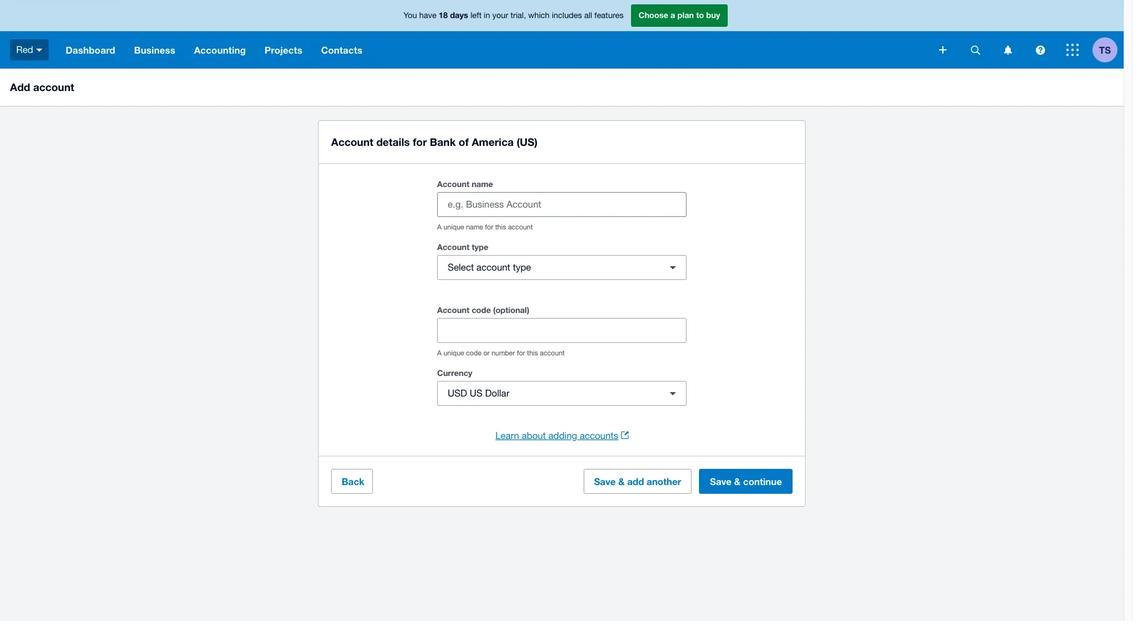 Task type: locate. For each thing, give the bounding box(es) containing it.
& inside save & continue button
[[735, 476, 741, 487]]

account right "select"
[[477, 262, 511, 273]]

save
[[594, 476, 616, 487], [710, 476, 732, 487]]

account for account details for bank of america (us)
[[331, 135, 374, 149]]

save & continue
[[710, 476, 782, 487]]

code left (optional) at the left
[[472, 305, 491, 315]]

for right number
[[517, 349, 526, 357]]

1 horizontal spatial for
[[485, 223, 494, 231]]

account down account code (optional) field on the bottom of page
[[540, 349, 565, 357]]

account for account code (optional)
[[437, 305, 470, 315]]

0 vertical spatial for
[[413, 135, 427, 149]]

1 vertical spatial for
[[485, 223, 494, 231]]

select account type button
[[437, 255, 687, 280]]

bank
[[430, 135, 456, 149]]

2 vertical spatial for
[[517, 349, 526, 357]]

svg image right red
[[36, 49, 43, 52]]

account right the add
[[33, 80, 74, 94]]

0 horizontal spatial save
[[594, 476, 616, 487]]

left
[[471, 11, 482, 20]]

0 vertical spatial type
[[472, 242, 489, 252]]

account for account type
[[437, 242, 470, 252]]

svg image
[[971, 45, 981, 55], [1004, 45, 1012, 55], [1036, 45, 1045, 55], [940, 46, 947, 54]]

a up 'currency'
[[437, 349, 442, 357]]

save & continue button
[[700, 469, 793, 494]]

0 horizontal spatial &
[[619, 476, 625, 487]]

svg image
[[1067, 44, 1079, 56], [36, 49, 43, 52]]

& left continue
[[735, 476, 741, 487]]

1 vertical spatial unique
[[444, 349, 464, 357]]

save for save & add another
[[594, 476, 616, 487]]

unique up 'currency'
[[444, 349, 464, 357]]

1 vertical spatial a
[[437, 349, 442, 357]]

1 unique from the top
[[444, 223, 464, 231]]

business button
[[125, 31, 185, 69]]

ts
[[1100, 44, 1112, 55]]

save inside button
[[594, 476, 616, 487]]

ts button
[[1093, 31, 1124, 69]]

for
[[413, 135, 427, 149], [485, 223, 494, 231], [517, 349, 526, 357]]

a for account name
[[437, 223, 442, 231]]

choose
[[639, 10, 669, 20]]

name up account type
[[466, 223, 483, 231]]

type down a unique name for this account
[[472, 242, 489, 252]]

this right number
[[527, 349, 538, 357]]

save for save & continue
[[710, 476, 732, 487]]

1 a from the top
[[437, 223, 442, 231]]

1 horizontal spatial type
[[513, 262, 531, 273]]

trial,
[[511, 11, 526, 20]]

dashboard link
[[56, 31, 125, 69]]

save inside button
[[710, 476, 732, 487]]

name
[[472, 179, 493, 189], [466, 223, 483, 231]]

a up account type
[[437, 223, 442, 231]]

&
[[619, 476, 625, 487], [735, 476, 741, 487]]

type
[[472, 242, 489, 252], [513, 262, 531, 273]]

2 & from the left
[[735, 476, 741, 487]]

code left or
[[466, 349, 482, 357]]

for left bank
[[413, 135, 427, 149]]

account up "select"
[[437, 242, 470, 252]]

back
[[342, 476, 365, 487]]

name up a unique name for this account
[[472, 179, 493, 189]]

2 a from the top
[[437, 349, 442, 357]]

account
[[33, 80, 74, 94], [508, 223, 533, 231], [477, 262, 511, 273], [540, 349, 565, 357]]

another
[[647, 476, 682, 487]]

type up (optional) at the left
[[513, 262, 531, 273]]

usd
[[448, 388, 467, 399]]

usd us dollar button
[[437, 381, 687, 406]]

contacts
[[321, 44, 363, 56]]

days
[[450, 10, 468, 20]]

save left add
[[594, 476, 616, 487]]

select account type
[[448, 262, 531, 273]]

accounts
[[580, 431, 619, 441]]

all
[[585, 11, 593, 20]]

1 save from the left
[[594, 476, 616, 487]]

this
[[496, 223, 506, 231], [527, 349, 538, 357]]

code
[[472, 305, 491, 315], [466, 349, 482, 357]]

banner
[[0, 0, 1124, 69]]

choose a plan to buy
[[639, 10, 721, 20]]

2 horizontal spatial for
[[517, 349, 526, 357]]

a unique name for this account
[[437, 223, 533, 231]]

contacts button
[[312, 31, 372, 69]]

this up select account type
[[496, 223, 506, 231]]

dollar
[[485, 388, 510, 399]]

Account name field
[[438, 193, 686, 217]]

number
[[492, 349, 515, 357]]

unique up account type
[[444, 223, 464, 231]]

& for continue
[[735, 476, 741, 487]]

0 vertical spatial code
[[472, 305, 491, 315]]

unique
[[444, 223, 464, 231], [444, 349, 464, 357]]

& left add
[[619, 476, 625, 487]]

1 horizontal spatial save
[[710, 476, 732, 487]]

unique for account name
[[444, 223, 464, 231]]

account for account name
[[437, 179, 470, 189]]

0 horizontal spatial for
[[413, 135, 427, 149]]

in
[[484, 11, 490, 20]]

2 unique from the top
[[444, 349, 464, 357]]

& inside save & add another button
[[619, 476, 625, 487]]

0 vertical spatial unique
[[444, 223, 464, 231]]

accounting
[[194, 44, 246, 56]]

2 save from the left
[[710, 476, 732, 487]]

you
[[404, 11, 417, 20]]

1 horizontal spatial &
[[735, 476, 741, 487]]

adding
[[549, 431, 578, 441]]

banner containing ts
[[0, 0, 1124, 69]]

0 vertical spatial this
[[496, 223, 506, 231]]

for up account type
[[485, 223, 494, 231]]

(optional)
[[493, 305, 530, 315]]

buy
[[707, 10, 721, 20]]

0 vertical spatial a
[[437, 223, 442, 231]]

Account code (optional) field
[[438, 319, 686, 343]]

details
[[377, 135, 410, 149]]

account
[[331, 135, 374, 149], [437, 179, 470, 189], [437, 242, 470, 252], [437, 305, 470, 315]]

accounting button
[[185, 31, 255, 69]]

svg image left the ts
[[1067, 44, 1079, 56]]

account down of at the top of the page
[[437, 179, 470, 189]]

account left details
[[331, 135, 374, 149]]

account down "select"
[[437, 305, 470, 315]]

continue
[[744, 476, 782, 487]]

0 horizontal spatial svg image
[[36, 49, 43, 52]]

1 vertical spatial type
[[513, 262, 531, 273]]

save left continue
[[710, 476, 732, 487]]

1 & from the left
[[619, 476, 625, 487]]

1 vertical spatial name
[[466, 223, 483, 231]]

1 horizontal spatial this
[[527, 349, 538, 357]]

a
[[437, 223, 442, 231], [437, 349, 442, 357]]

have
[[419, 11, 437, 20]]



Task type: describe. For each thing, give the bounding box(es) containing it.
back button
[[331, 469, 373, 494]]

red
[[16, 44, 33, 55]]

account type
[[437, 242, 489, 252]]

which
[[529, 11, 550, 20]]

0 vertical spatial name
[[472, 179, 493, 189]]

a for account code (optional)
[[437, 349, 442, 357]]

save & add another
[[594, 476, 682, 487]]

projects
[[265, 44, 303, 56]]

& for add
[[619, 476, 625, 487]]

add account
[[10, 80, 74, 94]]

dashboard
[[66, 44, 115, 56]]

1 vertical spatial this
[[527, 349, 538, 357]]

save & add another button
[[584, 469, 692, 494]]

of
[[459, 135, 469, 149]]

add
[[628, 476, 645, 487]]

usd us dollar
[[448, 388, 510, 399]]

type inside popup button
[[513, 262, 531, 273]]

to
[[697, 10, 704, 20]]

learn about adding accounts
[[496, 431, 619, 441]]

your
[[493, 11, 509, 20]]

(us)
[[517, 135, 538, 149]]

18
[[439, 10, 448, 20]]

you have 18 days left in your trial, which includes all features
[[404, 10, 624, 20]]

includes
[[552, 11, 582, 20]]

0 horizontal spatial this
[[496, 223, 506, 231]]

a
[[671, 10, 676, 20]]

unique for account code (optional)
[[444, 349, 464, 357]]

learn
[[496, 431, 519, 441]]

features
[[595, 11, 624, 20]]

projects button
[[255, 31, 312, 69]]

add
[[10, 80, 30, 94]]

or
[[484, 349, 490, 357]]

business
[[134, 44, 175, 56]]

red button
[[0, 31, 56, 69]]

account inside popup button
[[477, 262, 511, 273]]

plan
[[678, 10, 694, 20]]

about
[[522, 431, 546, 441]]

learn about adding accounts link
[[496, 429, 629, 444]]

account details for bank of america (us)
[[331, 135, 538, 149]]

account code (optional)
[[437, 305, 530, 315]]

select
[[448, 262, 474, 273]]

1 vertical spatial code
[[466, 349, 482, 357]]

a unique code or number for this account
[[437, 349, 565, 357]]

0 horizontal spatial type
[[472, 242, 489, 252]]

account down account name field
[[508, 223, 533, 231]]

america
[[472, 135, 514, 149]]

account name
[[437, 179, 493, 189]]

currency
[[437, 368, 473, 378]]

svg image inside red popup button
[[36, 49, 43, 52]]

1 horizontal spatial svg image
[[1067, 44, 1079, 56]]

us
[[470, 388, 483, 399]]



Task type: vqa. For each thing, say whether or not it's contained in the screenshot.
video
no



